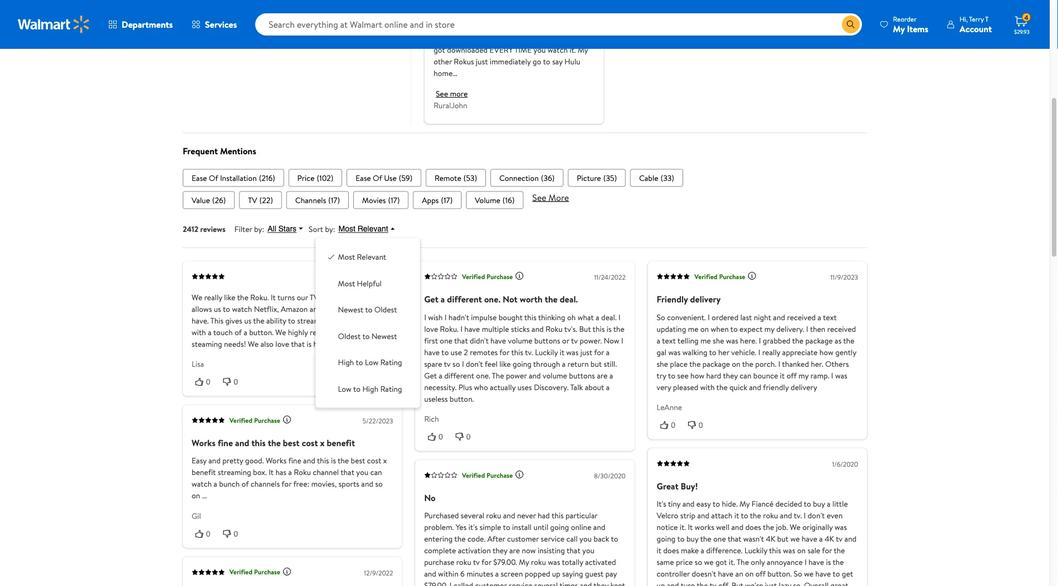 Task type: describe. For each thing, give the bounding box(es) containing it.
i up now
[[619, 312, 621, 323]]

0 horizontal spatial customer
[[475, 581, 507, 587]]

tv down even
[[836, 534, 843, 545]]

0 horizontal spatial several
[[461, 511, 484, 522]]

for right remotes
[[500, 347, 510, 358]]

now
[[604, 335, 620, 346]]

verified purchase information image for no
[[515, 471, 524, 480]]

it inside it's tiny and easy to hide. my fiancé decided to buy a little velcro strip and attach it to the roku and tv. i don't even notice it. it works well and does the job. we originally was going to buy the one that wasn't 4k but we have a 4k tv and it does make a difference. luckily this was on sale for the same price so we got it. the only annoyance i have is the controller doesn't have an on off button. so we have to get up and turn the tv off. but we're just lazy so. overal
[[688, 523, 693, 533]]

tv. inside it's tiny and easy to hide. my fiancé decided to buy a little velcro strip and attach it to the roku and tv. i don't even notice it. it works well and does the job. we originally was going to buy the one that wasn't 4k but we have a 4k tv and it does make a difference. luckily this was on sale for the same price so we got it. the only annoyance i have is the controller doesn't have an on off button. so we have to get up and turn the tv off. but we're just lazy so. overal
[[794, 511, 802, 522]]

free:
[[293, 479, 309, 490]]

love inside i wish i hadn't impulse bought this thinking oh what a deal. i love roku. i have multiple sticks and roku tv's. but this is the first one that didn't have volume buttons or tv power. now i have to use 2 remotes for this tv. luckily it was just for a spare tv so i don't feel like going through a return but still. get a different one. the power and volume buttons are a necessity.  plus who actually uses discovery. talk about a useless button.
[[424, 324, 438, 335]]

that inside the easy and pretty good.  works fine and this is the best cost x benefit streaming box. it has a roku channel that you can watch a bunch of channels for free: movies, sports and so on …
[[341, 468, 354, 478]]

i up originally in the bottom of the page
[[804, 511, 806, 522]]

so.
[[793, 581, 802, 587]]

1 vertical spatial my
[[799, 370, 809, 381]]

friendly
[[657, 294, 688, 306]]

0 button down 'pleased'
[[685, 420, 712, 431]]

1 vertical spatial oldest
[[338, 331, 361, 342]]

and up pretty
[[235, 437, 249, 450]]

a up then
[[818, 312, 822, 323]]

5/22/2023
[[363, 417, 393, 426]]

on right an
[[745, 569, 754, 580]]

tv
[[248, 195, 257, 206]]

0 vertical spatial newest
[[338, 305, 364, 316]]

and up the uses
[[529, 370, 541, 381]]

ramp.
[[811, 370, 830, 381]]

a inside purchased  several roku and never had this particular problem. yes it's simple to install until going online and entering the code. after customer service call you back to complete activation they are now insisting that you purchase roku tv for $79.00. my roku was totally activated and within 6 minutes a screen popped up saying guest pay $79.00. i  called customer service several times and the
[[495, 569, 499, 580]]

this up power at the left of the page
[[511, 347, 523, 358]]

0 horizontal spatial fine
[[218, 437, 233, 450]]

and down the helpful on the top left of page
[[374, 292, 386, 303]]

little
[[833, 499, 848, 510]]

was up her
[[726, 335, 739, 346]]

it inside i wish i hadn't impulse bought this thinking oh what a deal. i love roku. i have multiple sticks and roku tv's. but this is the first one that didn't have volume buttons or tv power. now i have to use 2 remotes for this tv. luckily it was just for a spare tv so i don't feel like going through a return but still. get a different one. the power and volume buttons are a necessity.  plus who actually uses discovery. talk about a useless button.
[[560, 347, 565, 358]]

within
[[438, 569, 459, 580]]

a left "little" in the right bottom of the page
[[827, 499, 831, 510]]

problem.
[[424, 523, 454, 533]]

that inside purchased  several roku and never had this particular problem. yes it's simple to install until going online and entering the code. after customer service call you back to complete activation they are now insisting that you purchase roku tv for $79.00. my roku was totally activated and within 6 minutes a screen popped up saying guest pay $79.00. i  called customer service several times and the
[[567, 546, 581, 557]]

Search search field
[[255, 13, 862, 36]]

0 vertical spatial package
[[806, 335, 833, 346]]

delivery.
[[777, 324, 805, 335]]

a down originally in the bottom of the page
[[819, 534, 823, 545]]

x inside the easy and pretty good.  works fine and this is the best cost x benefit streaming box. it has a roku channel that you can watch a bunch of channels for free: movies, sports and so on …
[[383, 456, 387, 467]]

to down high to low rating
[[353, 384, 361, 395]]

and down bounce
[[749, 382, 761, 393]]

this up sticks
[[525, 312, 537, 323]]

a down still.
[[610, 370, 613, 381]]

verified for delivery
[[695, 272, 718, 282]]

to right easy
[[713, 499, 720, 510]]

her.
[[811, 359, 824, 370]]

saying
[[562, 569, 583, 580]]

works
[[695, 523, 715, 533]]

return
[[568, 359, 589, 370]]

1 vertical spatial several
[[534, 581, 558, 587]]

more
[[549, 192, 569, 204]]

place
[[670, 359, 688, 370]]

1 vertical spatial you
[[580, 534, 592, 545]]

here.
[[740, 335, 757, 346]]

benefit inside the easy and pretty good.  works fine and this is the best cost x benefit streaming box. it has a roku channel that you can watch a bunch of channels for free: movies, sports and so on …
[[192, 468, 216, 478]]

is inside the easy and pretty good.  works fine and this is the best cost x benefit streaming box. it has a roku channel that you can watch a bunch of channels for free: movies, sports and so on …
[[331, 456, 336, 467]]

pretty
[[222, 456, 243, 467]]

the inside the easy and pretty good.  works fine and this is the best cost x benefit streaming box. it has a roku channel that you can watch a bunch of channels for free: movies, sports and so on …
[[338, 456, 349, 467]]

0 horizontal spatial rich
[[424, 414, 439, 425]]

1 horizontal spatial text
[[823, 312, 837, 323]]

a up "necessity."
[[439, 370, 443, 381]]

list item containing cable
[[630, 169, 683, 187]]

have up sale
[[802, 534, 818, 545]]

delivery inside "so convenient.  i ordered last night and received a text updating me on when to expect my delivery.  i then received a text telling me she was here.  i grabbed the package as the gal was walking to her vehicle.  i really appreciate how gently she place the package on the porch.  i thanked her.  others try to see how hard they can bounce it off my ramp.  i was very pleased with the quick and friendly delivery"
[[791, 382, 818, 393]]

it inside "so convenient.  i ordered last night and received a text updating me on when to expect my delivery.  i then received a text telling me she was here.  i grabbed the package as the gal was walking to her vehicle.  i really appreciate how gently she place the package on the porch.  i thanked her.  others try to see how hard they can bounce it off my ramp.  i was very pleased with the quick and friendly delivery"
[[780, 370, 785, 381]]

price
[[297, 173, 315, 184]]

friendly
[[763, 382, 789, 393]]

1 horizontal spatial buy
[[813, 499, 825, 510]]

for inside purchased  several roku and never had this particular problem. yes it's simple to install until going online and entering the code. after customer service call you back to complete activation they are now insisting that you purchase roku tv for $79.00. my roku was totally activated and within 6 minutes a screen popped up saying guest pay $79.00. i  called customer service several times and the
[[482, 558, 492, 568]]

notice
[[657, 523, 678, 533]]

0 horizontal spatial received
[[787, 312, 816, 323]]

make
[[681, 546, 699, 557]]

i right the 'here.'
[[759, 335, 761, 346]]

expect
[[740, 324, 763, 335]]

option group containing most relevant
[[325, 248, 411, 399]]

i left then
[[806, 324, 809, 335]]

purchase for a
[[487, 272, 513, 282]]

1 vertical spatial most
[[338, 252, 355, 263]]

movies,
[[311, 479, 337, 490]]

0 button down 'bunch'
[[219, 529, 247, 540]]

a right what
[[596, 312, 600, 323]]

and up back
[[593, 523, 606, 533]]

no
[[424, 492, 436, 505]]

walmart image
[[18, 16, 90, 33]]

i right ramp.
[[831, 370, 834, 381]]

my inside purchased  several roku and never had this particular problem. yes it's simple to install until going online and entering the code. after customer service call you back to complete activation they are now insisting that you purchase roku tv for $79.00. my roku was totally activated and within 6 minutes a screen popped up saying guest pay $79.00. i  called customer service several times and the
[[519, 558, 529, 568]]

have left "get"
[[816, 569, 831, 580]]

easy
[[192, 456, 207, 467]]

roku inside i wish i hadn't impulse bought this thinking oh what a deal. i love roku. i have multiple sticks and roku tv's. but this is the first one that didn't have volume buttons or tv power. now i have to use 2 remotes for this tv. luckily it was just for a spare tv so i don't feel like going through a return but still. get a different one. the power and volume buttons are a necessity.  plus who actually uses discovery. talk about a useless button.
[[546, 324, 563, 335]]

tv. inside i wish i hadn't impulse bought this thinking oh what a deal. i love roku. i have multiple sticks and roku tv's. but this is the first one that didn't have volume buttons or tv power. now i have to use 2 remotes for this tv. luckily it was just for a spare tv so i don't feel like going through a return but still. get a different one. the power and volume buttons are a necessity.  plus who actually uses discovery. talk about a useless button.
[[525, 347, 533, 358]]

have down first
[[424, 347, 440, 358]]

1 vertical spatial most relevant
[[338, 252, 386, 263]]

for down power.
[[594, 347, 604, 358]]

2 vertical spatial verified purchase information image
[[283, 568, 291, 577]]

on left when
[[701, 324, 709, 335]]

we down the ability
[[275, 327, 286, 338]]

cost inside the easy and pretty good.  works fine and this is the best cost x benefit streaming box. it has a roku channel that you can watch a bunch of channels for free: movies, sports and so on …
[[367, 456, 381, 467]]

to down amazon
[[288, 315, 295, 326]]

filter
[[234, 224, 252, 235]]

0 horizontal spatial it.
[[680, 523, 686, 533]]

verified purchase information image for friendly delivery
[[748, 272, 757, 281]]

on down vehicle.
[[732, 359, 741, 370]]

was down even
[[835, 523, 847, 533]]

friendly delivery
[[657, 294, 721, 306]]

my inside it's tiny and easy to hide. my fiancé decided to buy a little velcro strip and attach it to the roku and tv. i don't even notice it. it works well and does the job. we originally was going to buy the one that wasn't 4k but we have a 4k tv and it does make a difference. luckily this was on sale for the same price so we got it. the only annoyance i have is the controller doesn't have an on off button. so we have to get up and turn the tv off. but we're just lazy so. overal
[[740, 499, 750, 510]]

0 button down useless
[[424, 432, 452, 443]]

it inside we really like the roku. it turns our tvs into smart tvs and allows us to watch netflix, amazon and any other apps we have. this gives us the ability to stream shows and movies with a touch of a button. we highly recommend it for your steaming needs! we also love that is has the roku channel.
[[271, 292, 276, 303]]

1 vertical spatial how
[[691, 370, 705, 381]]

0 vertical spatial volume
[[508, 335, 533, 346]]

rating for high to low rating
[[380, 358, 402, 369]]

verified purchase for fine
[[229, 416, 280, 425]]

good.
[[245, 456, 264, 467]]

i up porch.
[[759, 347, 761, 358]]

by: for sort by:
[[325, 224, 335, 235]]

a right make
[[701, 546, 705, 557]]

to up gives
[[223, 304, 230, 315]]

yes
[[456, 523, 467, 533]]

0 vertical spatial one.
[[484, 294, 501, 306]]

and down easy
[[697, 511, 710, 522]]

picture
[[577, 173, 601, 184]]

it down hide.
[[735, 511, 739, 522]]

0 horizontal spatial buy
[[687, 534, 699, 545]]

we up allows
[[192, 292, 202, 303]]

have down sale
[[809, 558, 824, 568]]

is inside i wish i hadn't impulse bought this thinking oh what a deal. i love roku. i have multiple sticks and roku tv's. but this is the first one that didn't have volume buttons or tv power. now i have to use 2 remotes for this tv. luckily it was just for a spare tv so i don't feel like going through a return but still. get a different one. the power and volume buttons are a necessity.  plus who actually uses discovery. talk about a useless button.
[[607, 324, 612, 335]]

0 vertical spatial high
[[338, 358, 354, 369]]

and down controller on the bottom of page
[[667, 581, 679, 587]]

watch inside we really like the roku. it turns our tvs into smart tvs and allows us to watch netflix, amazon and any other apps we have. this gives us the ability to stream shows and movies with a touch of a button. we highly recommend it for your steaming needs! we also love that is has the roku channel.
[[232, 304, 252, 315]]

0 vertical spatial delivery
[[690, 294, 721, 306]]

bought
[[499, 312, 523, 323]]

different inside i wish i hadn't impulse bought this thinking oh what a deal. i love roku. i have multiple sticks and roku tv's. but this is the first one that didn't have volume buttons or tv power. now i have to use 2 remotes for this tv. luckily it was just for a spare tv so i don't feel like going through a return but still. get a different one. the power and volume buttons are a necessity.  plus who actually uses discovery. talk about a useless button.
[[444, 370, 474, 381]]

list item containing price
[[289, 169, 342, 187]]

so inside it's tiny and easy to hide. my fiancé decided to buy a little velcro strip and attach it to the roku and tv. i don't even notice it. it works well and does the job. we originally was going to buy the one that wasn't 4k but we have a 4k tv and it does make a difference. luckily this was on sale for the same price so we got it. the only annoyance i have is the controller doesn't have an on off button. so we have to get up and turn the tv off. but we're just lazy so. overal
[[794, 569, 802, 580]]

so inside "so convenient.  i ordered last night and received a text updating me on when to expect my delivery.  i then received a text telling me she was here.  i grabbed the package as the gal was walking to her vehicle.  i really appreciate how gently she place the package on the porch.  i thanked her.  others try to see how hard they can bounce it off my ramp.  i was very pleased with the quick and friendly delivery"
[[657, 312, 665, 323]]

this inside it's tiny and easy to hide. my fiancé decided to buy a little velcro strip and attach it to the roku and tv. i don't even notice it. it works well and does the job. we originally was going to buy the one that wasn't 4k but we have a 4k tv and it does make a difference. luckily this was on sale for the same price so we got it. the only annoyance i have is the controller doesn't have an on off button. so we have to get up and turn the tv off. but we're just lazy so. overal
[[769, 546, 781, 557]]

the inside i wish i hadn't impulse bought this thinking oh what a deal. i love roku. i have multiple sticks and roku tv's. but this is the first one that didn't have volume buttons or tv power. now i have to use 2 remotes for this tv. luckily it was just for a spare tv so i don't feel like going through a return but still. get a different one. the power and volume buttons are a necessity.  plus who actually uses discovery. talk about a useless button.
[[492, 370, 504, 381]]

telling
[[678, 335, 699, 346]]

sort by:
[[309, 224, 335, 235]]

12/9/2022
[[364, 569, 393, 578]]

0 button down lisa at the left bottom of the page
[[192, 377, 219, 388]]

1 horizontal spatial oldest
[[374, 305, 397, 316]]

love inside we really like the roku. it turns our tvs into smart tvs and allows us to watch netflix, amazon and any other apps we have. this gives us the ability to stream shows and movies with a touch of a button. we highly recommend it for your steaming needs! we also love that is has the roku channel.
[[275, 339, 289, 350]]

controller
[[657, 569, 690, 580]]

with inside "so convenient.  i ordered last night and received a text updating me on when to expect my delivery.  i then received a text telling me she was here.  i grabbed the package as the gal was walking to her vehicle.  i really appreciate how gently she place the package on the porch.  i thanked her.  others try to see how hard they can bounce it off my ramp.  i was very pleased with the quick and friendly delivery"
[[700, 382, 715, 393]]

up inside purchased  several roku and never had this particular problem. yes it's simple to install until going online and entering the code. after customer service call you back to complete activation they are now insisting that you purchase roku tv for $79.00. my roku was totally activated and within 6 minutes a screen popped up saying guest pay $79.00. i  called customer service several times and the
[[552, 569, 561, 580]]

they inside purchased  several roku and never had this particular problem. yes it's simple to install until going online and entering the code. after customer service call you back to complete activation they are now insisting that you purchase roku tv for $79.00. my roku was totally activated and within 6 minutes a screen popped up saying guest pay $79.00. i  called customer service several times and the
[[493, 546, 508, 557]]

highly
[[288, 327, 308, 338]]

1 horizontal spatial me
[[701, 335, 711, 346]]

on inside the easy and pretty good.  works fine and this is the best cost x benefit streaming box. it has a roku channel that you can watch a bunch of channels for free: movies, sports and so on …
[[192, 491, 200, 502]]

her
[[719, 347, 730, 358]]

list item containing ease of installation
[[183, 169, 284, 187]]

picture (35)
[[577, 173, 617, 184]]

a right box.
[[288, 468, 292, 478]]

for inside it's tiny and easy to hide. my fiancé decided to buy a little velcro strip and attach it to the roku and tv. i don't even notice it. it works well and does the job. we originally was going to buy the one that wasn't 4k but we have a 4k tv and it does make a difference. luckily this was on sale for the same price so we got it. the only annoyance i have is the controller doesn't have an on off button. so we have to get up and turn the tv off. but we're just lazy so. overal
[[822, 546, 832, 557]]

off inside it's tiny and easy to hide. my fiancé decided to buy a little velcro strip and attach it to the roku and tv. i don't even notice it. it works well and does the job. we originally was going to buy the one that wasn't 4k but we have a 4k tv and it does make a difference. luckily this was on sale for the same price so we got it. the only annoyance i have is the controller doesn't have an on off button. so we have to get up and turn the tv off. but we're just lazy so. overal
[[756, 569, 766, 580]]

1 vertical spatial newest
[[372, 331, 397, 342]]

reorder my items
[[893, 14, 929, 35]]

to right when
[[731, 324, 738, 335]]

1 vertical spatial she
[[657, 359, 668, 370]]

a left return
[[562, 359, 566, 370]]

list item containing tv
[[239, 192, 282, 209]]

allows
[[192, 304, 212, 315]]

i down 2
[[462, 359, 464, 370]]

ability
[[266, 315, 286, 326]]

we're
[[745, 581, 763, 587]]

roku up popped
[[531, 558, 546, 568]]

it's
[[469, 523, 478, 533]]

also
[[261, 339, 274, 350]]

actually
[[490, 382, 516, 393]]

0 vertical spatial my
[[765, 324, 775, 335]]

going inside purchased  several roku and never had this particular problem. yes it's simple to install until going online and entering the code. after customer service call you back to complete activation they are now insisting that you purchase roku tv for $79.00. my roku was totally activated and within 6 minutes a screen popped up saying guest pay $79.00. i  called customer service several times and the
[[550, 523, 569, 533]]

code.
[[468, 534, 486, 545]]

relevant inside the most relevant "dropdown button"
[[358, 225, 388, 234]]

like inside we really like the roku. it turns our tvs into smart tvs and allows us to watch netflix, amazon and any other apps we have. this gives us the ability to stream shows and movies with a touch of a button. we highly recommend it for your steaming needs! we also love that is has the roku channel.
[[224, 292, 236, 303]]

0 vertical spatial buttons
[[535, 335, 560, 346]]

other
[[337, 304, 355, 315]]

channels (17)
[[295, 195, 340, 206]]

can inside "so convenient.  i ordered last night and received a text updating me on when to expect my delivery.  i then received a text telling me she was here.  i grabbed the package as the gal was walking to her vehicle.  i really appreciate how gently she place the package on the porch.  i thanked her.  others try to see how hard they can bounce it off my ramp.  i was very pleased with the quick and friendly delivery"
[[740, 370, 752, 381]]

sports
[[339, 479, 359, 490]]

a right about
[[606, 382, 610, 393]]

tv right or
[[571, 335, 578, 346]]

got
[[716, 558, 727, 568]]

hard
[[706, 370, 721, 381]]

a left 'bunch'
[[214, 479, 217, 490]]

can inside the easy and pretty good.  works fine and this is the best cost x benefit streaming box. it has a roku channel that you can watch a bunch of channels for free: movies, sports and so on …
[[370, 468, 382, 478]]

night
[[754, 312, 771, 323]]

Most Relevant radio
[[327, 252, 336, 261]]

0 vertical spatial service
[[541, 534, 565, 545]]

to right other on the bottom left of the page
[[365, 305, 373, 316]]

1 vertical spatial it.
[[729, 558, 735, 568]]

has inside we really like the roku. it turns our tvs into smart tvs and allows us to watch netflix, amazon and any other apps we have. this gives us the ability to stream shows and movies with a touch of a button. we highly recommend it for your steaming needs! we also love that is has the roku channel.
[[314, 339, 325, 350]]

on left sale
[[797, 546, 806, 557]]

0 vertical spatial me
[[688, 324, 699, 335]]

roku. inside we really like the roku. it turns our tvs into smart tvs and allows us to watch netflix, amazon and any other apps we have. this gives us the ability to stream shows and movies with a touch of a button. we highly recommend it for your steaming needs! we also love that is has the roku channel.
[[250, 292, 269, 303]]

connection
[[499, 173, 539, 184]]

2 4k from the left
[[825, 534, 834, 545]]

and right easy on the bottom of the page
[[208, 456, 221, 467]]

my inside reorder my items
[[893, 23, 905, 35]]

just inside i wish i hadn't impulse bought this thinking oh what a deal. i love roku. i have multiple sticks and roku tv's. but this is the first one that didn't have volume buttons or tv power. now i have to use 2 remotes for this tv. luckily it was just for a spare tv so i don't feel like going through a return but still. get a different one. the power and volume buttons are a necessity.  plus who actually uses discovery. talk about a useless button.
[[581, 347, 593, 358]]

walking
[[683, 347, 708, 358]]

the inside purchased  several roku and never had this particular problem. yes it's simple to install until going online and entering the code. after customer service call you back to complete activation they are now insisting that you purchase roku tv for $79.00. my roku was totally activated and within 6 minutes a screen popped up saying guest pay $79.00. i  called customer service several times and the
[[455, 534, 466, 545]]

1 get from the top
[[424, 294, 439, 306]]

then
[[810, 324, 826, 335]]

this inside the easy and pretty good.  works fine and this is the best cost x benefit streaming box. it has a roku channel that you can watch a bunch of channels for free: movies, sports and so on …
[[317, 456, 329, 467]]

(17) for movies (17)
[[388, 195, 400, 206]]

remote
[[435, 173, 461, 184]]

we left also
[[248, 339, 259, 350]]

i wish i hadn't impulse bought this thinking oh what a deal. i love roku. i have multiple sticks and roku tv's. but this is the first one that didn't have volume buttons or tv power. now i have to use 2 remotes for this tv. luckily it was just for a spare tv so i don't feel like going through a return but still. get a different one. the power and volume buttons are a necessity.  plus who actually uses discovery. talk about a useless button.
[[424, 312, 625, 405]]

power
[[506, 370, 527, 381]]

works fine and this the best cost x benefit
[[192, 437, 355, 450]]

1 horizontal spatial $79.00.
[[494, 558, 517, 568]]

list item containing remote
[[426, 169, 486, 187]]

1 horizontal spatial customer
[[507, 534, 539, 545]]

great buy!
[[657, 481, 698, 493]]

who
[[474, 382, 488, 393]]

i right wish
[[445, 312, 447, 323]]

tv inside purchased  several roku and never had this particular problem. yes it's simple to install until going online and entering the code. after customer service call you back to complete activation they are now insisting that you purchase roku tv for $79.00. my roku was totally activated and within 6 minutes a screen popped up saying guest pay $79.00. i  called customer service several times and the
[[473, 558, 480, 568]]

roku up the simple
[[486, 511, 501, 522]]

roku up 6
[[456, 558, 471, 568]]

get a different one. not worth the deal.
[[424, 294, 578, 306]]

and up install
[[503, 511, 515, 522]]

0 button down gil
[[192, 529, 219, 540]]

it up same
[[657, 546, 662, 557]]

11/9/2023
[[831, 273, 858, 282]]

and up "strip"
[[683, 499, 695, 510]]

1 vertical spatial received
[[828, 324, 856, 335]]

watch inside the easy and pretty good.  works fine and this is the best cost x benefit streaming box. it has a roku channel that you can watch a bunch of channels for free: movies, sports and so on …
[[192, 479, 212, 490]]

with inside we really like the roku. it turns our tvs into smart tvs and allows us to watch netflix, amazon and any other apps we have. this gives us the ability to stream shows and movies with a touch of a button. we highly recommend it for your steaming needs! we also love that is has the roku channel.
[[192, 327, 206, 338]]

back
[[594, 534, 609, 545]]

to right back
[[611, 534, 618, 545]]

to left install
[[503, 523, 510, 533]]

1 4k from the left
[[766, 534, 776, 545]]

$29.93
[[1015, 28, 1030, 35]]

going inside it's tiny and easy to hide. my fiancé decided to buy a little velcro strip and attach it to the roku and tv. i don't even notice it. it works well and does the job. we originally was going to buy the one that wasn't 4k but we have a 4k tv and it does make a difference. luckily this was on sale for the same price so we got it. the only annoyance i have is the controller doesn't have an on off button. so we have to get up and turn the tv off. but we're just lazy so. overal
[[657, 534, 676, 545]]

buy!
[[681, 481, 698, 493]]

to left "get"
[[833, 569, 840, 580]]

that inside i wish i hadn't impulse bought this thinking oh what a deal. i love roku. i have multiple sticks and roku tv's. but this is the first one that didn't have volume buttons or tv power. now i have to use 2 remotes for this tv. luckily it was just for a spare tv so i don't feel like going through a return but still. get a different one. the power and volume buttons are a necessity.  plus who actually uses discovery. talk about a useless button.
[[454, 335, 468, 346]]

(17) for channels (17)
[[328, 195, 340, 206]]

tv's.
[[565, 324, 577, 335]]

we inside we really like the roku. it turns our tvs into smart tvs and allows us to watch netflix, amazon and any other apps we have. this gives us the ability to stream shows and movies with a touch of a button. we highly recommend it for your steaming needs! we also love that is has the roku channel.
[[374, 304, 384, 315]]

list item containing channels
[[286, 192, 349, 209]]

i down hadn't
[[461, 324, 463, 335]]

0 vertical spatial best
[[283, 437, 300, 450]]

we inside it's tiny and easy to hide. my fiancé decided to buy a little velcro strip and attach it to the roku and tv. i don't even notice it. it works well and does the job. we originally was going to buy the one that wasn't 4k but we have a 4k tv and it does make a difference. luckily this was on sale for the same price so we got it. the only annoyance i have is the controller doesn't have an on off button. so we have to get up and turn the tv off. but we're just lazy so. overal
[[790, 523, 801, 533]]

a up wish
[[441, 294, 445, 306]]

0 vertical spatial us
[[214, 304, 221, 315]]

multiple
[[482, 324, 509, 335]]

totally
[[562, 558, 583, 568]]

are inside i wish i hadn't impulse bought this thinking oh what a deal. i love roku. i have multiple sticks and roku tv's. but this is the first one that didn't have volume buttons or tv power. now i have to use 2 remotes for this tv. luckily it was just for a spare tv so i don't feel like going through a return but still. get a different one. the power and volume buttons are a necessity.  plus who actually uses discovery. talk about a useless button.
[[597, 370, 608, 381]]

we down sale
[[804, 569, 814, 580]]

and right sticks
[[532, 324, 544, 335]]

list item containing connection
[[491, 169, 564, 187]]

i right annoyance
[[805, 558, 807, 568]]

a up still.
[[606, 347, 610, 358]]

see for see more
[[532, 192, 547, 204]]

wasn't
[[744, 534, 764, 545]]

insisting
[[538, 546, 565, 557]]

1 horizontal spatial us
[[244, 315, 252, 326]]

i left ordered
[[708, 312, 710, 323]]

1 vertical spatial relevant
[[357, 252, 386, 263]]

volume
[[475, 195, 501, 206]]

2 vertical spatial you
[[582, 546, 595, 557]]

turns
[[278, 292, 295, 303]]

have down multiple
[[491, 335, 506, 346]]

(36)
[[541, 173, 555, 184]]

this up good.
[[251, 437, 266, 450]]

1 vertical spatial low
[[338, 384, 352, 395]]

one. inside i wish i hadn't impulse bought this thinking oh what a deal. i love roku. i have multiple sticks and roku tv's. but this is the first one that didn't have volume buttons or tv power. now i have to use 2 remotes for this tv. luckily it was just for a spare tv so i don't feel like going through a return but still. get a different one. the power and volume buttons are a necessity.  plus who actually uses discovery. talk about a useless button.
[[476, 370, 490, 381]]

list item containing movies
[[353, 192, 409, 209]]

list item containing volume
[[466, 192, 524, 209]]

to down channel.
[[356, 358, 363, 369]]

1 horizontal spatial volume
[[543, 370, 567, 381]]

filter by:
[[234, 224, 264, 235]]

1 vertical spatial does
[[664, 546, 679, 557]]

through
[[533, 359, 560, 370]]

1 horizontal spatial buttons
[[569, 370, 595, 381]]

and up "get"
[[845, 534, 857, 545]]

off.
[[719, 581, 730, 587]]

roku inside it's tiny and easy to hide. my fiancé decided to buy a little velcro strip and attach it to the roku and tv. i don't even notice it. it works well and does the job. we originally was going to buy the one that wasn't 4k but we have a 4k tv and it does make a difference. luckily this was on sale for the same price so we got it. the only annoyance i have is the controller doesn't have an on off button. so we have to get up and turn the tv off. but we're just lazy so. overal
[[763, 511, 778, 522]]

a up needs!
[[244, 327, 247, 338]]

price
[[676, 558, 693, 568]]

it's tiny and easy to hide. my fiancé decided to buy a little velcro strip and attach it to the roku and tv. i don't even notice it. it works well and does the job. we originally was going to buy the one that wasn't 4k but we have a 4k tv and it does make a difference. luckily this was on sale for the same price so we got it. the only annoyance i have is the controller doesn't have an on off button. so we have to get up and turn the tv off. but we're just lazy so. overal
[[657, 499, 857, 587]]

and down decided
[[780, 511, 792, 522]]

most inside "dropdown button"
[[339, 225, 355, 234]]

verified purchase for a
[[462, 272, 513, 282]]

0 vertical spatial rich
[[697, 7, 712, 17]]

0 horizontal spatial service
[[509, 581, 533, 587]]

impulse
[[471, 312, 497, 323]]

1 horizontal spatial low
[[365, 358, 379, 369]]

and down the purchase
[[424, 569, 436, 580]]

0 vertical spatial cost
[[302, 437, 318, 450]]

is inside we really like the roku. it turns our tvs into smart tvs and allows us to watch netflix, amazon and any other apps we have. this gives us the ability to stream shows and movies with a touch of a button. we highly recommend it for your steaming needs! we also love that is has the roku channel.
[[307, 339, 312, 350]]

verified for a
[[462, 272, 485, 282]]

0 horizontal spatial text
[[662, 335, 676, 346]]

i inside purchased  several roku and never had this particular problem. yes it's simple to install until going online and entering the code. after customer service call you back to complete activation they are now insisting that you purchase roku tv for $79.00. my roku was totally activated and within 6 minutes a screen popped up saying guest pay $79.00. i  called customer service several times and the
[[450, 581, 452, 587]]

tv (22)
[[248, 195, 273, 206]]

1 horizontal spatial how
[[820, 347, 834, 358]]

one inside it's tiny and easy to hide. my fiancé decided to buy a little velcro strip and attach it to the roku and tv. i don't even notice it. it works well and does the job. we originally was going to buy the one that wasn't 4k but we have a 4k tv and it does make a difference. luckily this was on sale for the same price so we got it. the only annoyance i have is the controller doesn't have an on off button. so we have to get up and turn the tv off. but we're just lazy so. overal
[[714, 534, 726, 545]]

online
[[571, 523, 592, 533]]

and up channel
[[303, 456, 315, 467]]

purchase for fine
[[254, 416, 280, 425]]

1 horizontal spatial high
[[362, 384, 379, 395]]



Task type: locate. For each thing, give the bounding box(es) containing it.
1 (17) from the left
[[328, 195, 340, 206]]

love
[[424, 324, 438, 335], [275, 339, 289, 350]]

fine up free:
[[288, 456, 301, 467]]

0 horizontal spatial but
[[579, 324, 591, 335]]

(17) right the movies
[[388, 195, 400, 206]]

roku inside the easy and pretty good.  works fine and this is the best cost x benefit streaming box. it has a roku channel that you can watch a bunch of channels for free: movies, sports and so on …
[[294, 468, 311, 478]]

i right now
[[621, 335, 624, 346]]

tv. down decided
[[794, 511, 802, 522]]

deal. right what
[[601, 312, 617, 323]]

text up then
[[823, 312, 837, 323]]

but inside i wish i hadn't impulse bought this thinking oh what a deal. i love roku. i have multiple sticks and roku tv's. but this is the first one that didn't have volume buttons or tv power. now i have to use 2 remotes for this tv. luckily it was just for a spare tv so i don't feel like going through a return but still. get a different one. the power and volume buttons are a necessity.  plus who actually uses discovery. talk about a useless button.
[[579, 324, 591, 335]]

for inside the easy and pretty good.  works fine and this is the best cost x benefit streaming box. it has a roku channel that you can watch a bunch of channels for free: movies, sports and so on …
[[282, 479, 292, 490]]

1 horizontal spatial service
[[541, 534, 565, 545]]

0 vertical spatial x
[[320, 437, 325, 450]]

movies (17)
[[362, 195, 400, 206]]

it down "strip"
[[688, 523, 693, 533]]

customer
[[507, 534, 539, 545], [475, 581, 507, 587]]

that inside we really like the roku. it turns our tvs into smart tvs and allows us to watch netflix, amazon and any other apps we have. this gives us the ability to stream shows and movies with a touch of a button. we highly recommend it for your steaming needs! we also love that is has the roku channel.
[[291, 339, 305, 350]]

2 (17) from the left
[[388, 195, 400, 206]]

does
[[746, 523, 761, 533], [664, 546, 679, 557]]

0 horizontal spatial cost
[[302, 437, 318, 450]]

or
[[562, 335, 570, 346]]

roku. inside i wish i hadn't impulse bought this thinking oh what a deal. i love roku. i have multiple sticks and roku tv's. but this is the first one that didn't have volume buttons or tv power. now i have to use 2 remotes for this tv. luckily it was just for a spare tv so i don't feel like going through a return but still. get a different one. the power and volume buttons are a necessity.  plus who actually uses discovery. talk about a useless button.
[[440, 324, 459, 335]]

1 vertical spatial roku
[[339, 339, 356, 350]]

luckily inside i wish i hadn't impulse bought this thinking oh what a deal. i love roku. i have multiple sticks and roku tv's. but this is the first one that didn't have volume buttons or tv power. now i have to use 2 remotes for this tv. luckily it was just for a spare tv so i don't feel like going through a return but still. get a different one. the power and volume buttons are a necessity.  plus who actually uses discovery. talk about a useless button.
[[535, 347, 558, 358]]

option group
[[325, 248, 411, 399]]

1 tvs from the left
[[310, 292, 322, 303]]

1 horizontal spatial the
[[737, 558, 749, 568]]

updating
[[657, 324, 686, 335]]

the inside i wish i hadn't impulse bought this thinking oh what a deal. i love roku. i have multiple sticks and roku tv's. but this is the first one that didn't have volume buttons or tv power. now i have to use 2 remotes for this tv. luckily it was just for a spare tv so i don't feel like going through a return but still. get a different one. the power and volume buttons are a necessity.  plus who actually uses discovery. talk about a useless button.
[[614, 324, 625, 335]]

so
[[453, 359, 460, 370], [375, 479, 383, 490], [695, 558, 702, 568]]

(33)
[[661, 173, 674, 184]]

1 horizontal spatial see
[[532, 192, 547, 204]]

Walmart Site-Wide search field
[[255, 13, 862, 36]]

1 rating from the top
[[380, 358, 402, 369]]

and down guest
[[580, 581, 592, 587]]

it inside we really like the roku. it turns our tvs into smart tvs and allows us to watch netflix, amazon and any other apps we have. this gives us the ability to stream shows and movies with a touch of a button. we highly recommend it for your steaming needs! we also love that is has the roku channel.
[[352, 327, 357, 338]]

a up steaming
[[208, 327, 212, 338]]

so inside the easy and pretty good.  works fine and this is the best cost x benefit streaming box. it has a roku channel that you can watch a bunch of channels for free: movies, sports and so on …
[[375, 479, 383, 490]]

touch
[[213, 327, 233, 338]]

button. inside i wish i hadn't impulse bought this thinking oh what a deal. i love roku. i have multiple sticks and roku tv's. but this is the first one that didn't have volume buttons or tv power. now i have to use 2 remotes for this tv. luckily it was just for a spare tv so i don't feel like going through a return but still. get a different one. the power and volume buttons are a necessity.  plus who actually uses discovery. talk about a useless button.
[[450, 394, 474, 405]]

buttons
[[535, 335, 560, 346], [569, 370, 595, 381]]

1 horizontal spatial best
[[351, 456, 365, 467]]

1 vertical spatial like
[[500, 359, 511, 370]]

oh
[[567, 312, 576, 323]]

0 vertical spatial works
[[192, 437, 216, 450]]

decided
[[776, 499, 802, 510]]

0 vertical spatial oldest
[[374, 305, 397, 316]]

0 horizontal spatial verified purchase information image
[[515, 471, 524, 480]]

1 vertical spatial so
[[794, 569, 802, 580]]

this
[[210, 315, 224, 326]]

convenient.
[[667, 312, 706, 323]]

account
[[960, 23, 992, 35]]

0 vertical spatial how
[[820, 347, 834, 358]]

lisa
[[192, 359, 204, 370]]

one inside i wish i hadn't impulse bought this thinking oh what a deal. i love roku. i have multiple sticks and roku tv's. but this is the first one that didn't have volume buttons or tv power. now i have to use 2 remotes for this tv. luckily it was just for a spare tv so i don't feel like going through a return but still. get a different one. the power and volume buttons are a necessity.  plus who actually uses discovery. talk about a useless button.
[[440, 335, 453, 346]]

has down "recommend" at the left bottom
[[314, 339, 325, 350]]

1 vertical spatial benefit
[[192, 468, 216, 478]]

up inside it's tiny and easy to hide. my fiancé decided to buy a little velcro strip and attach it to the roku and tv. i don't even notice it. it works well and does the job. we originally was going to buy the one that wasn't 4k but we have a 4k tv and it does make a difference. luckily this was on sale for the same price so we got it. the only annoyance i have is the controller doesn't have an on off button. so we have to get up and turn the tv off. but we're just lazy so. overal
[[657, 581, 665, 587]]

my down night
[[765, 324, 775, 335]]

button. inside we really like the roku. it turns our tvs into smart tvs and allows us to watch netflix, amazon and any other apps we have. this gives us the ability to stream shows and movies with a touch of a button. we highly recommend it for your steaming needs! we also love that is has the roku channel.
[[249, 327, 274, 338]]

to right decided
[[804, 499, 811, 510]]

0 button down leanne
[[657, 420, 685, 431]]

service down "screen" at the left bottom
[[509, 581, 533, 587]]

the inside it's tiny and easy to hide. my fiancé decided to buy a little velcro strip and attach it to the roku and tv. i don't even notice it. it works well and does the job. we originally was going to buy the one that wasn't 4k but we have a 4k tv and it does make a difference. luckily this was on sale for the same price so we got it. the only annoyance i have is the controller doesn't have an on off button. so we have to get up and turn the tv off. but we're just lazy so. overal
[[737, 558, 749, 568]]

ease for ease of use (59)
[[356, 173, 371, 184]]

2 ease from the left
[[356, 173, 371, 184]]

rating down high to low rating
[[380, 384, 402, 395]]

most right sort by:
[[339, 225, 355, 234]]

was inside purchased  several roku and never had this particular problem. yes it's simple to install until going online and entering the code. after customer service call you back to complete activation they are now insisting that you purchase roku tv for $79.00. my roku was totally activated and within 6 minutes a screen popped up saying guest pay $79.00. i  called customer service several times and the
[[548, 558, 560, 568]]

works inside the easy and pretty good.  works fine and this is the best cost x benefit streaming box. it has a roku channel that you can watch a bunch of channels for free: movies, sports and so on …
[[266, 456, 287, 467]]

on left the …
[[192, 491, 200, 502]]

verified purchase information image for worth
[[515, 272, 524, 281]]

for down 'movies' on the bottom left of the page
[[359, 327, 369, 338]]

watch up the …
[[192, 479, 212, 490]]

2 by: from the left
[[325, 224, 335, 235]]

don't inside i wish i hadn't impulse bought this thinking oh what a deal. i love roku. i have multiple sticks and roku tv's. but this is the first one that didn't have volume buttons or tv power. now i have to use 2 remotes for this tv. luckily it was just for a spare tv so i don't feel like going through a return but still. get a different one. the power and volume buttons are a necessity.  plus who actually uses discovery. talk about a useless button.
[[466, 359, 483, 370]]

really inside we really like the roku. it turns our tvs into smart tvs and allows us to watch netflix, amazon and any other apps we have. this gives us the ability to stream shows and movies with a touch of a button. we highly recommend it for your steaming needs! we also love that is has the roku channel.
[[204, 292, 222, 303]]

tv right spare
[[444, 359, 451, 370]]

2 vertical spatial going
[[657, 534, 676, 545]]

2 horizontal spatial going
[[657, 534, 676, 545]]

easy and pretty good.  works fine and this is the best cost x benefit streaming box. it has a roku channel that you can watch a bunch of channels for free: movies, sports and so on …
[[192, 456, 387, 502]]

of for use
[[373, 173, 382, 184]]

1 vertical spatial rich
[[424, 414, 439, 425]]

0 vertical spatial verified purchase information image
[[748, 272, 757, 281]]

list item containing value
[[183, 192, 235, 209]]

are left now
[[509, 546, 520, 557]]

ease for ease of installation (216)
[[192, 173, 207, 184]]

0 vertical spatial she
[[713, 335, 724, 346]]

0 horizontal spatial high
[[338, 358, 354, 369]]

they inside "so convenient.  i ordered last night and received a text updating me on when to expect my delivery.  i then received a text telling me she was here.  i grabbed the package as the gal was walking to her vehicle.  i really appreciate how gently she place the package on the porch.  i thanked her.  others try to see how hard they can bounce it off my ramp.  i was very pleased with the quick and friendly delivery"
[[723, 370, 738, 381]]

best inside the easy and pretty good.  works fine and this is the best cost x benefit streaming box. it has a roku channel that you can watch a bunch of channels for free: movies, sports and so on …
[[351, 456, 365, 467]]

1 vertical spatial going
[[550, 523, 569, 533]]

0 vertical spatial roku.
[[250, 292, 269, 303]]

oldest
[[374, 305, 397, 316], [338, 331, 361, 342]]

off
[[787, 370, 797, 381], [756, 569, 766, 580]]

1 horizontal spatial received
[[828, 324, 856, 335]]

deal. inside i wish i hadn't impulse bought this thinking oh what a deal. i love roku. i have multiple sticks and roku tv's. but this is the first one that didn't have volume buttons or tv power. now i have to use 2 remotes for this tv. luckily it was just for a spare tv so i don't feel like going through a return but still. get a different one. the power and volume buttons are a necessity.  plus who actually uses discovery. talk about a useless button.
[[601, 312, 617, 323]]

0 vertical spatial are
[[597, 370, 608, 381]]

purchase for delivery
[[719, 272, 746, 282]]

0 vertical spatial love
[[424, 324, 438, 335]]

0 horizontal spatial so
[[375, 479, 383, 490]]

x
[[320, 437, 325, 450], [383, 456, 387, 467]]

see inside list
[[532, 192, 547, 204]]

one down 'well'
[[714, 534, 726, 545]]

quick
[[730, 382, 748, 393]]

1 vertical spatial package
[[703, 359, 730, 370]]

most up the 'smart'
[[338, 279, 355, 289]]

0 horizontal spatial my
[[765, 324, 775, 335]]

most relevant button
[[335, 224, 401, 234]]

it's
[[657, 499, 666, 510]]

to right the attach
[[741, 511, 748, 522]]

verified for fine
[[229, 416, 253, 425]]

we left got
[[704, 558, 714, 568]]

0 vertical spatial deal.
[[560, 294, 578, 306]]

see for see more
[[436, 88, 448, 99]]

cost
[[302, 437, 318, 450], [367, 456, 381, 467]]

was inside i wish i hadn't impulse bought this thinking oh what a deal. i love roku. i have multiple sticks and roku tv's. but this is the first one that didn't have volume buttons or tv power. now i have to use 2 remotes for this tv. luckily it was just for a spare tv so i don't feel like going through a return but still. get a different one. the power and volume buttons are a necessity.  plus who actually uses discovery. talk about a useless button.
[[566, 347, 579, 358]]

have up didn't at left
[[465, 324, 480, 335]]

so up 'so.'
[[794, 569, 802, 580]]

does up same
[[664, 546, 679, 557]]

1 horizontal spatial delivery
[[791, 382, 818, 393]]

even
[[827, 511, 843, 522]]

verified purchase information image
[[515, 272, 524, 281], [283, 416, 291, 425], [283, 568, 291, 577]]

0 horizontal spatial but
[[591, 359, 602, 370]]

originally
[[803, 523, 833, 533]]

you up activated
[[582, 546, 595, 557]]

hadn't
[[449, 312, 469, 323]]

get up wish
[[424, 294, 439, 306]]

job.
[[776, 523, 788, 533]]

useless
[[424, 394, 448, 405]]

(22)
[[260, 195, 273, 206]]

works
[[192, 437, 216, 450], [266, 456, 287, 467]]

was down others in the bottom right of the page
[[835, 370, 848, 381]]

0 horizontal spatial see
[[436, 88, 448, 99]]

most relevant inside "dropdown button"
[[339, 225, 388, 234]]

service
[[541, 534, 565, 545], [509, 581, 533, 587]]

1 vertical spatial has
[[276, 468, 287, 478]]

0 horizontal spatial best
[[283, 437, 300, 450]]

we really like the roku. it turns our tvs into smart tvs and allows us to watch netflix, amazon and any other apps we have. this gives us the ability to stream shows and movies with a touch of a button. we highly recommend it for your steaming needs! we also love that is has the roku channel.
[[192, 292, 388, 350]]

1 horizontal spatial of
[[373, 173, 382, 184]]

as
[[835, 335, 842, 346]]

1 horizontal spatial roku
[[339, 339, 356, 350]]

0 horizontal spatial buttons
[[535, 335, 560, 346]]

sale
[[808, 546, 821, 557]]

0 horizontal spatial like
[[224, 292, 236, 303]]

list containing ease of installation
[[183, 169, 867, 187]]

benefit down easy on the bottom of the page
[[192, 468, 216, 478]]

not
[[503, 294, 518, 306]]

ease
[[192, 173, 207, 184], [356, 173, 371, 184]]

2 of from the left
[[373, 173, 382, 184]]

1 vertical spatial off
[[756, 569, 766, 580]]

search icon image
[[847, 20, 856, 29]]

don't inside it's tiny and easy to hide. my fiancé decided to buy a little velcro strip and attach it to the roku and tv. i don't even notice it. it works well and does the job. we originally was going to buy the one that wasn't 4k but we have a 4k tv and it does make a difference. luckily this was on sale for the same price so we got it. the only annoyance i have is the controller doesn't have an on off button. so we have to get up and turn the tv off. but we're just lazy so. overal
[[808, 511, 825, 522]]

tv. down sticks
[[525, 347, 533, 358]]

an
[[736, 569, 744, 580]]

so inside it's tiny and easy to hide. my fiancé decided to buy a little velcro strip and attach it to the roku and tv. i don't even notice it. it works well and does the job. we originally was going to buy the one that wasn't 4k but we have a 4k tv and it does make a difference. luckily this was on sale for the same price so we got it. the only annoyance i have is the controller doesn't have an on off button. so we have to get up and turn the tv off. but we're just lazy so. overal
[[695, 558, 702, 568]]

of right 'bunch'
[[242, 479, 249, 490]]

list item up the reviews
[[183, 192, 235, 209]]

it up 'friendly'
[[780, 370, 785, 381]]

low
[[365, 358, 379, 369], [338, 384, 352, 395]]

0 horizontal spatial deal.
[[560, 294, 578, 306]]

luckily inside it's tiny and easy to hide. my fiancé decided to buy a little velcro strip and attach it to the roku and tv. i don't even notice it. it works well and does the job. we originally was going to buy the one that wasn't 4k but we have a 4k tv and it does make a difference. luckily this was on sale for the same price so we got it. the only annoyance i have is the controller doesn't have an on off button. so we have to get up and turn the tv off. but we're just lazy so. overal
[[745, 546, 768, 557]]

button. inside it's tiny and easy to hide. my fiancé decided to buy a little velcro strip and attach it to the roku and tv. i don't even notice it. it works well and does the job. we originally was going to buy the one that wasn't 4k but we have a 4k tv and it does make a difference. luckily this was on sale for the same price so we got it. the only annoyance i have is the controller doesn't have an on off button. so we have to get up and turn the tv off. but we're just lazy so. overal
[[768, 569, 792, 580]]

channels
[[295, 195, 326, 206]]

1 by: from the left
[[254, 224, 264, 235]]

list
[[183, 169, 867, 187]]

does up wasn't
[[746, 523, 761, 533]]

activation
[[458, 546, 491, 557]]

buttons down return
[[569, 370, 595, 381]]

0 vertical spatial like
[[224, 292, 236, 303]]

button. up lazy
[[768, 569, 792, 580]]

0 vertical spatial has
[[314, 339, 325, 350]]

this
[[525, 312, 537, 323], [593, 324, 605, 335], [511, 347, 523, 358], [251, 437, 266, 450], [317, 456, 329, 467], [552, 511, 564, 522], [769, 546, 781, 557]]

the up an
[[737, 558, 749, 568]]

she down gal
[[657, 359, 668, 370]]

benefit up channel
[[327, 437, 355, 450]]

1 horizontal spatial does
[[746, 523, 761, 533]]

roku inside we really like the roku. it turns our tvs into smart tvs and allows us to watch netflix, amazon and any other apps we have. this gives us the ability to stream shows and movies with a touch of a button. we highly recommend it for your steaming needs! we also love that is has the roku channel.
[[339, 339, 356, 350]]

fine inside the easy and pretty good.  works fine and this is the best cost x benefit streaming box. it has a roku channel that you can watch a bunch of channels for free: movies, sports and so on …
[[288, 456, 301, 467]]

doesn't
[[692, 569, 716, 580]]

1 horizontal spatial benefit
[[327, 437, 355, 450]]

0 horizontal spatial works
[[192, 437, 216, 450]]

worth
[[520, 294, 543, 306]]

to
[[223, 304, 230, 315], [365, 305, 373, 316], [288, 315, 295, 326], [731, 324, 738, 335], [362, 331, 370, 342], [442, 347, 449, 358], [709, 347, 717, 358], [356, 358, 363, 369], [668, 370, 676, 381], [353, 384, 361, 395], [713, 499, 720, 510], [804, 499, 811, 510], [741, 511, 748, 522], [503, 523, 510, 533], [611, 534, 618, 545], [677, 534, 685, 545], [833, 569, 840, 580]]

complete
[[424, 546, 456, 557]]

(17) for apps (17)
[[441, 195, 453, 206]]

any
[[324, 304, 335, 315]]

1 ease from the left
[[192, 173, 207, 184]]

like inside i wish i hadn't impulse bought this thinking oh what a deal. i love roku. i have multiple sticks and roku tv's. but this is the first one that didn't have volume buttons or tv power. now i have to use 2 remotes for this tv. luckily it was just for a spare tv so i don't feel like going through a return but still. get a different one. the power and volume buttons are a necessity.  plus who actually uses discovery. talk about a useless button.
[[500, 359, 511, 370]]

can up quick
[[740, 370, 752, 381]]

off inside "so convenient.  i ordered last night and received a text updating me on when to expect my delivery.  i then received a text telling me she was here.  i grabbed the package as the gal was walking to her vehicle.  i really appreciate how gently she place the package on the porch.  i thanked her.  others try to see how hard they can bounce it off my ramp.  i was very pleased with the quick and friendly delivery"
[[787, 370, 797, 381]]

1 vertical spatial one.
[[476, 370, 490, 381]]

to right the try
[[668, 370, 676, 381]]

but inside it's tiny and easy to hide. my fiancé decided to buy a little velcro strip and attach it to the roku and tv. i don't even notice it. it works well and does the job. we originally was going to buy the one that wasn't 4k but we have a 4k tv and it does make a difference. luckily this was on sale for the same price so we got it. the only annoyance i have is the controller doesn't have an on off button. so we have to get up and turn the tv off. but we're just lazy so. overal
[[777, 534, 789, 545]]

really inside "so convenient.  i ordered last night and received a text updating me on when to expect my delivery.  i then received a text telling me she was here.  i grabbed the package as the gal was walking to her vehicle.  i really appreciate how gently she place the package on the porch.  i thanked her.  others try to see how hard they can bounce it off my ramp.  i was very pleased with the quick and friendly delivery"
[[763, 347, 781, 358]]

what
[[578, 312, 594, 323]]

list item up 'movies (17)'
[[347, 169, 421, 187]]

1 vertical spatial customer
[[475, 581, 507, 587]]

verified purchase information image up never
[[515, 471, 524, 480]]

see more button
[[436, 88, 468, 99]]

list item containing picture
[[568, 169, 626, 187]]

very
[[657, 382, 671, 393]]

1 horizontal spatial rich
[[697, 7, 712, 17]]

and up delivery.
[[773, 312, 785, 323]]

fiancé
[[752, 499, 774, 510]]

to up make
[[677, 534, 685, 545]]

this inside purchased  several roku and never had this particular problem. yes it's simple to install until going online and entering the code. after customer service call you back to complete activation they are now insisting that you purchase roku tv for $79.00. my roku was totally activated and within 6 minutes a screen popped up saying guest pay $79.00. i  called customer service several times and the
[[552, 511, 564, 522]]

so down use
[[453, 359, 460, 370]]

0 horizontal spatial has
[[276, 468, 287, 478]]

of
[[209, 173, 218, 184], [373, 173, 382, 184]]

of inside we really like the roku. it turns our tvs into smart tvs and allows us to watch netflix, amazon and any other apps we have. this gives us the ability to stream shows and movies with a touch of a button. we highly recommend it for your steaming needs! we also love that is has the roku channel.
[[235, 327, 242, 338]]

1 vertical spatial deal.
[[601, 312, 617, 323]]

…
[[202, 491, 207, 502]]

newest down the 'smart'
[[338, 305, 364, 316]]

gil
[[192, 511, 201, 522]]

list item containing ease of use
[[347, 169, 421, 187]]

0 vertical spatial customer
[[507, 534, 539, 545]]

going inside i wish i hadn't impulse bought this thinking oh what a deal. i love roku. i have multiple sticks and roku tv's. but this is the first one that didn't have volume buttons or tv power. now i have to use 2 remotes for this tv. luckily it was just for a spare tv so i don't feel like going through a return but still. get a different one. the power and volume buttons are a necessity.  plus who actually uses discovery. talk about a useless button.
[[513, 359, 532, 370]]

mentions
[[220, 145, 256, 158]]

1 horizontal spatial but
[[777, 534, 789, 545]]

apps
[[422, 195, 439, 206]]

a up gal
[[657, 335, 661, 346]]

strip
[[680, 511, 696, 522]]

and right 'well'
[[732, 523, 744, 533]]

1 vertical spatial watch
[[192, 479, 212, 490]]

package down then
[[806, 335, 833, 346]]

for inside we really like the roku. it turns our tvs into smart tvs and allows us to watch netflix, amazon and any other apps we have. this gives us the ability to stream shows and movies with a touch of a button. we highly recommend it for your steaming needs! we also love that is has the roku channel.
[[359, 327, 369, 338]]

just inside it's tiny and easy to hide. my fiancé decided to buy a little velcro strip and attach it to the roku and tv. i don't even notice it. it works well and does the job. we originally was going to buy the one that wasn't 4k but we have a 4k tv and it does make a difference. luckily this was on sale for the same price so we got it. the only annoyance i have is the controller doesn't have an on off button. so we have to get up and turn the tv off. but we're just lazy so. overal
[[765, 581, 777, 587]]

1 horizontal spatial tv.
[[794, 511, 802, 522]]

has inside the easy and pretty good.  works fine and this is the best cost x benefit streaming box. it has a roku channel that you can watch a bunch of channels for free: movies, sports and so on …
[[276, 468, 287, 478]]

0 vertical spatial with
[[192, 327, 206, 338]]

0 vertical spatial of
[[235, 327, 242, 338]]

so inside i wish i hadn't impulse bought this thinking oh what a deal. i love roku. i have multiple sticks and roku tv's. but this is the first one that didn't have volume buttons or tv power. now i have to use 2 remotes for this tv. luckily it was just for a spare tv so i don't feel like going through a return but still. get a different one. the power and volume buttons are a necessity.  plus who actually uses discovery. talk about a useless button.
[[453, 359, 460, 370]]

it left turns on the left of the page
[[271, 292, 276, 303]]

can right channel
[[370, 468, 382, 478]]

off down "thanked"
[[787, 370, 797, 381]]

leanne
[[657, 402, 682, 413]]

1 vertical spatial so
[[375, 479, 383, 490]]

0 horizontal spatial can
[[370, 468, 382, 478]]

1 vertical spatial with
[[700, 382, 715, 393]]

roku down "recommend" at the left bottom
[[339, 339, 356, 350]]

0 vertical spatial see
[[436, 88, 448, 99]]

3 (17) from the left
[[441, 195, 453, 206]]

0 button down needs!
[[219, 377, 247, 388]]

by: for filter by:
[[254, 224, 264, 235]]

of inside the easy and pretty good.  works fine and this is the best cost x benefit streaming box. it has a roku channel that you can watch a bunch of channels for free: movies, sports and so on …
[[242, 479, 249, 490]]

they
[[723, 370, 738, 381], [493, 546, 508, 557]]

1 vertical spatial service
[[509, 581, 533, 587]]

most
[[339, 225, 355, 234], [338, 252, 355, 263], [338, 279, 355, 289]]

up up times
[[552, 569, 561, 580]]

apps (17)
[[422, 195, 453, 206]]

you
[[356, 468, 369, 478], [580, 534, 592, 545], [582, 546, 595, 557]]

has up channels
[[276, 468, 287, 478]]

verified purchase information image
[[748, 272, 757, 281], [515, 471, 524, 480]]

see more
[[532, 192, 569, 204]]

buttons left or
[[535, 335, 560, 346]]

0 vertical spatial up
[[552, 569, 561, 580]]

2 tvs from the left
[[360, 292, 372, 303]]

it inside the easy and pretty good.  works fine and this is the best cost x benefit streaming box. it has a roku channel that you can watch a bunch of channels for free: movies, sports and so on …
[[269, 468, 274, 478]]

(102)
[[317, 173, 333, 184]]

call
[[567, 534, 578, 545]]

2 rating from the top
[[380, 384, 402, 395]]

high down oldest to newest
[[338, 358, 354, 369]]

are up about
[[597, 370, 608, 381]]

0 horizontal spatial really
[[204, 292, 222, 303]]

1 horizontal spatial are
[[597, 370, 608, 381]]

to left your
[[362, 331, 370, 342]]

of left use
[[373, 173, 382, 184]]

going up call
[[550, 523, 569, 533]]

rich
[[697, 7, 712, 17], [424, 414, 439, 425]]

entering
[[424, 534, 453, 545]]

purchase
[[424, 558, 455, 568]]

1 vertical spatial different
[[444, 370, 474, 381]]

roku
[[546, 324, 563, 335], [339, 339, 356, 350], [294, 468, 311, 478]]

1 horizontal spatial (17)
[[388, 195, 400, 206]]

1 horizontal spatial roku.
[[440, 324, 459, 335]]

$79.00. up "screen" at the left bottom
[[494, 558, 517, 568]]

0 horizontal spatial package
[[703, 359, 730, 370]]

to inside i wish i hadn't impulse bought this thinking oh what a deal. i love roku. i have multiple sticks and roku tv's. but this is the first one that didn't have volume buttons or tv power. now i have to use 2 remotes for this tv. luckily it was just for a spare tv so i don't feel like going through a return but still. get a different one. the power and volume buttons are a necessity.  plus who actually uses discovery. talk about a useless button.
[[442, 347, 449, 358]]

2
[[464, 347, 468, 358]]

box.
[[253, 468, 267, 478]]

0 horizontal spatial love
[[275, 339, 289, 350]]

(35)
[[603, 173, 617, 184]]

2 get from the top
[[424, 370, 437, 381]]

you inside the easy and pretty good.  works fine and this is the best cost x benefit streaming box. it has a roku channel that you can watch a bunch of channels for free: movies, sports and so on …
[[356, 468, 369, 478]]

t
[[986, 14, 989, 24]]

are inside purchased  several roku and never had this particular problem. yes it's simple to install until going online and entering the code. after customer service call you back to complete activation they are now insisting that you purchase roku tv for $79.00. my roku was totally activated and within 6 minutes a screen popped up saying guest pay $79.00. i  called customer service several times and the
[[509, 546, 520, 557]]

0 vertical spatial different
[[447, 294, 482, 306]]

2 vertical spatial most
[[338, 279, 355, 289]]

bunch
[[219, 479, 240, 490]]

it
[[352, 327, 357, 338], [560, 347, 565, 358], [780, 370, 785, 381], [735, 511, 739, 522], [657, 546, 662, 557]]

so right sports
[[375, 479, 383, 490]]

was up place
[[669, 347, 681, 358]]

have.
[[192, 315, 209, 326]]

we up annoyance
[[791, 534, 800, 545]]

1 horizontal spatial they
[[723, 370, 738, 381]]

(26)
[[212, 195, 226, 206]]

0 horizontal spatial with
[[192, 327, 206, 338]]

talk
[[570, 382, 583, 393]]

0 vertical spatial but
[[579, 324, 591, 335]]

of for installation
[[209, 173, 218, 184]]

1 horizontal spatial button.
[[450, 394, 474, 405]]

so up 'doesn't' on the bottom of page
[[695, 558, 702, 568]]

verified purchase information image for best
[[283, 416, 291, 425]]

but
[[579, 324, 591, 335], [732, 581, 744, 587]]

remote (53)
[[435, 173, 477, 184]]

get inside i wish i hadn't impulse bought this thinking oh what a deal. i love roku. i have multiple sticks and roku tv's. but this is the first one that didn't have volume buttons or tv power. now i have to use 2 remotes for this tv. luckily it was just for a spare tv so i don't feel like going through a return but still. get a different one. the power and volume buttons are a necessity.  plus who actually uses discovery. talk about a useless button.
[[424, 370, 437, 381]]

1 horizontal spatial several
[[534, 581, 558, 587]]

sort
[[309, 224, 323, 235]]

0 vertical spatial relevant
[[358, 225, 388, 234]]

i right porch.
[[779, 359, 781, 370]]

best up the easy and pretty good.  works fine and this is the best cost x benefit streaming box. it has a roku channel that you can watch a bunch of channels for free: movies, sports and so on …
[[283, 437, 300, 450]]

and right sports
[[361, 479, 373, 490]]

1 horizontal spatial my
[[740, 499, 750, 510]]

1 vertical spatial button.
[[450, 394, 474, 405]]

(17) right apps
[[441, 195, 453, 206]]

cable (33)
[[639, 173, 674, 184]]

this up channel
[[317, 456, 329, 467]]

list item containing apps
[[413, 192, 462, 209]]

buy
[[813, 499, 825, 510], [687, 534, 699, 545]]

1 horizontal spatial deal.
[[601, 312, 617, 323]]

this up power.
[[593, 324, 605, 335]]

but inside i wish i hadn't impulse bought this thinking oh what a deal. i love roku. i have multiple sticks and roku tv's. but this is the first one that didn't have volume buttons or tv power. now i have to use 2 remotes for this tv. luckily it was just for a spare tv so i don't feel like going through a return but still. get a different one. the power and volume buttons are a necessity.  plus who actually uses discovery. talk about a useless button.
[[591, 359, 602, 370]]

0 vertical spatial they
[[723, 370, 738, 381]]

1 horizontal spatial off
[[787, 370, 797, 381]]

1 vertical spatial don't
[[808, 511, 825, 522]]

list item
[[183, 169, 284, 187], [289, 169, 342, 187], [347, 169, 421, 187], [426, 169, 486, 187], [491, 169, 564, 187], [568, 169, 626, 187], [630, 169, 683, 187], [183, 192, 235, 209], [239, 192, 282, 209], [286, 192, 349, 209], [353, 192, 409, 209], [413, 192, 462, 209], [466, 192, 524, 209]]

0 horizontal spatial button.
[[249, 327, 274, 338]]

see more list
[[183, 192, 867, 209]]

channels
[[251, 479, 280, 490]]

ease of use (59)
[[356, 173, 412, 184]]

that down highly
[[291, 339, 305, 350]]

that inside it's tiny and easy to hide. my fiancé decided to buy a little velcro strip and attach it to the roku and tv. i don't even notice it. it works well and does the job. we originally was going to buy the one that wasn't 4k but we have a 4k tv and it does make a difference. luckily this was on sale for the same price so we got it. the only annoyance i have is the controller doesn't have an on off button. so we have to get up and turn the tv off. but we're just lazy so. overal
[[728, 534, 742, 545]]

is down highly
[[307, 339, 312, 350]]

1 vertical spatial $79.00.
[[424, 581, 448, 587]]

after
[[488, 534, 505, 545]]

and down other on the bottom left of the page
[[344, 315, 357, 326]]

don't up originally in the bottom of the page
[[808, 511, 825, 522]]

tv left off.
[[710, 581, 717, 587]]

i down within
[[450, 581, 452, 587]]

but inside it's tiny and easy to hide. my fiancé decided to buy a little velcro strip and attach it to the roku and tv. i don't even notice it. it works well and does the job. we originally was going to buy the one that wasn't 4k but we have a 4k tv and it does make a difference. luckily this was on sale for the same price so we got it. the only annoyance i have is the controller doesn't have an on off button. so we have to get up and turn the tv off. but we're just lazy so. overal
[[732, 581, 744, 587]]

verified purchase for delivery
[[695, 272, 746, 282]]

1 vertical spatial really
[[763, 347, 781, 358]]

this right had
[[552, 511, 564, 522]]

rating for low to high rating
[[380, 384, 402, 395]]

0 horizontal spatial delivery
[[690, 294, 721, 306]]

1 of from the left
[[209, 173, 218, 184]]

all stars
[[268, 225, 297, 234]]

buy up make
[[687, 534, 699, 545]]

us
[[214, 304, 221, 315], [244, 315, 252, 326]]



Task type: vqa. For each thing, say whether or not it's contained in the screenshot.


